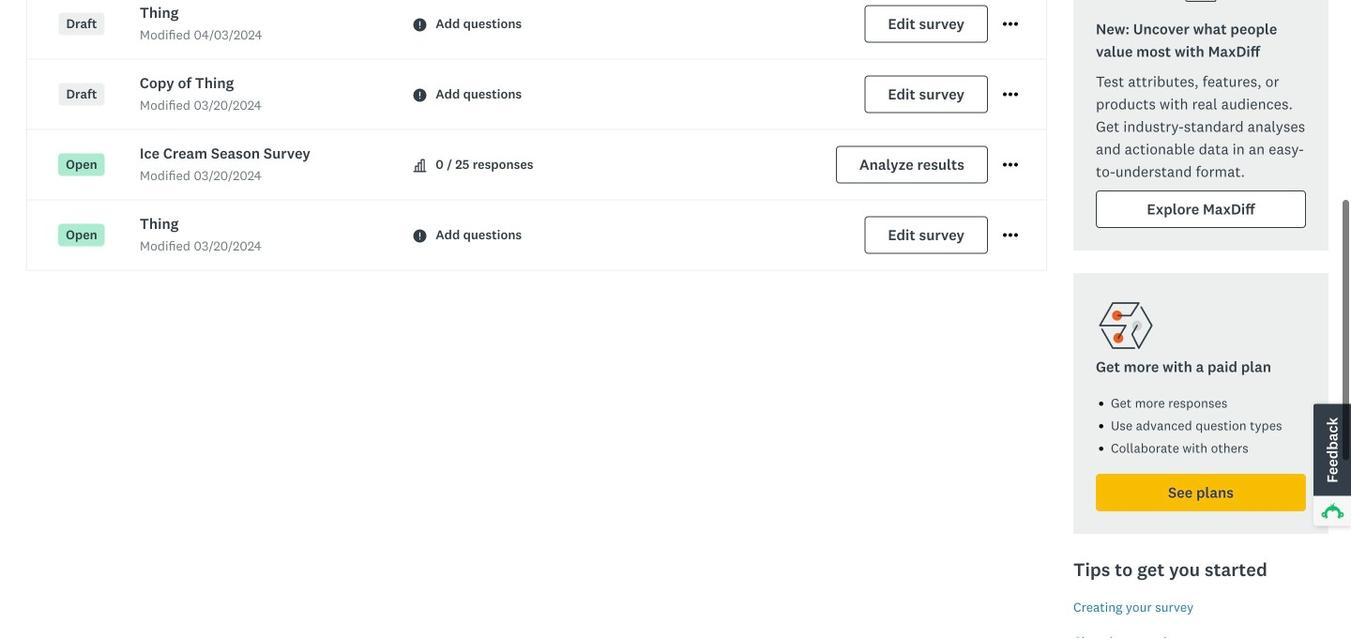 Task type: vqa. For each thing, say whether or not it's contained in the screenshot.
Warning icon
yes



Task type: describe. For each thing, give the bounding box(es) containing it.
response count image
[[413, 159, 426, 172]]

response based pricing icon image
[[1096, 296, 1156, 356]]

open menu image for response count image
[[1003, 157, 1018, 172]]

open menu image for second warning image from the top of the page
[[1003, 233, 1018, 237]]

3 open menu image from the top
[[1003, 228, 1018, 243]]

1 warning image from the top
[[413, 18, 426, 31]]

2 warning image from the top
[[413, 229, 426, 243]]

open menu image for 2nd warning image from the bottom of the page
[[1003, 17, 1018, 32]]

open menu image for warning icon
[[1003, 87, 1018, 102]]



Task type: locate. For each thing, give the bounding box(es) containing it.
1 open menu image from the top
[[1003, 17, 1018, 32]]

1 open menu image from the top
[[1003, 22, 1018, 26]]

1 vertical spatial warning image
[[413, 229, 426, 243]]

4 open menu image from the top
[[1003, 157, 1018, 172]]

2 open menu image from the top
[[1003, 87, 1018, 102]]

3 open menu image from the top
[[1003, 93, 1018, 96]]

warning image
[[413, 89, 426, 102]]

0 vertical spatial warning image
[[413, 18, 426, 31]]

warning image
[[413, 18, 426, 31], [413, 229, 426, 243]]

response count image
[[413, 159, 426, 172]]

open menu image for 2nd warning image from the bottom of the page
[[1003, 22, 1018, 26]]

open menu image for response count image
[[1003, 163, 1018, 167]]

4 open menu image from the top
[[1003, 233, 1018, 237]]

open menu image
[[1003, 17, 1018, 32], [1003, 87, 1018, 102], [1003, 93, 1018, 96], [1003, 157, 1018, 172]]

warning image down response count icon at left
[[413, 229, 426, 243]]

max diff icon image
[[1179, 0, 1224, 7]]

2 open menu image from the top
[[1003, 163, 1018, 167]]

warning image up warning icon
[[413, 18, 426, 31]]

open menu image
[[1003, 22, 1018, 26], [1003, 163, 1018, 167], [1003, 228, 1018, 243], [1003, 233, 1018, 237]]



